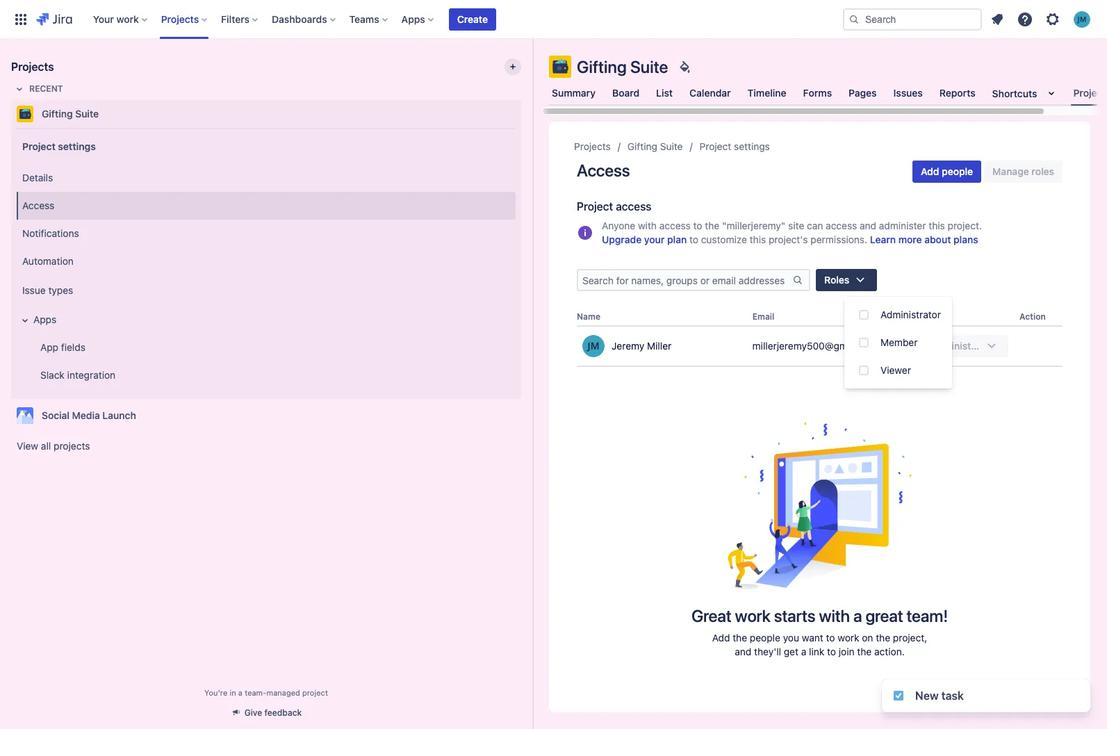 Task type: vqa. For each thing, say whether or not it's contained in the screenshot.
Gifting Suite link
yes



Task type: locate. For each thing, give the bounding box(es) containing it.
0 horizontal spatial and
[[735, 646, 752, 658]]

with up upgrade your plan link
[[638, 220, 657, 231]]

the up customize
[[705, 220, 720, 231]]

work up join
[[838, 632, 859, 644]]

0 horizontal spatial access
[[616, 200, 652, 213]]

1 horizontal spatial gifting suite link
[[627, 138, 683, 155]]

set background color image
[[677, 58, 693, 75]]

viewer button
[[844, 357, 952, 384]]

starts
[[774, 606, 816, 626]]

appswitcher icon image
[[13, 11, 29, 27]]

plans
[[954, 234, 978, 245]]

work right your
[[116, 13, 139, 25]]

to up customize
[[693, 220, 702, 231]]

notifications image
[[989, 11, 1006, 27]]

1 vertical spatial and
[[735, 646, 752, 658]]

board
[[612, 87, 640, 99]]

project right shortcuts 'popup button'
[[1074, 87, 1106, 99]]

1 horizontal spatial work
[[735, 606, 771, 626]]

0 vertical spatial gifting suite link
[[11, 100, 516, 128]]

0 horizontal spatial projects
[[11, 60, 54, 73]]

project settings up details
[[22, 140, 96, 152]]

0 vertical spatial this
[[929, 220, 945, 231]]

add people
[[921, 165, 973, 177]]

link
[[809, 646, 825, 658]]

work up they'll
[[735, 606, 771, 626]]

gifting suite down recent
[[42, 108, 99, 120]]

search image
[[849, 14, 860, 25]]

2 vertical spatial a
[[238, 688, 243, 697]]

collapse recent projects image
[[11, 81, 28, 97]]

gifting suite link down list link
[[627, 138, 683, 155]]

timeline
[[748, 87, 787, 99]]

2 vertical spatial projects
[[574, 140, 611, 152]]

0 horizontal spatial access
[[22, 199, 54, 211]]

1 vertical spatial this
[[750, 234, 766, 245]]

to right link
[[827, 646, 836, 658]]

fields
[[61, 341, 85, 353]]

0 horizontal spatial gifting suite link
[[11, 100, 516, 128]]

2 vertical spatial work
[[838, 632, 859, 644]]

list link
[[653, 81, 676, 106]]

add down great at the right of page
[[712, 632, 730, 644]]

apps right "teams" dropdown button
[[402, 13, 425, 25]]

1 horizontal spatial projects
[[161, 13, 199, 25]]

2 horizontal spatial gifting
[[627, 140, 658, 152]]

0 horizontal spatial work
[[116, 13, 139, 25]]

1 vertical spatial work
[[735, 606, 771, 626]]

0 vertical spatial projects
[[161, 13, 199, 25]]

on
[[862, 632, 873, 644]]

1 horizontal spatial and
[[860, 220, 876, 231]]

0 vertical spatial work
[[116, 13, 139, 25]]

great
[[692, 606, 732, 626]]

people up they'll
[[750, 632, 780, 644]]

a right in
[[238, 688, 243, 697]]

2 vertical spatial gifting suite
[[627, 140, 683, 152]]

issues
[[894, 87, 923, 99]]

suite
[[630, 57, 668, 76], [75, 108, 99, 120], [660, 140, 683, 152]]

you're in a team-managed project
[[204, 688, 328, 697]]

shortcuts
[[992, 87, 1037, 99]]

projects inside popup button
[[161, 13, 199, 25]]

gifting suite
[[577, 57, 668, 76], [42, 108, 99, 120], [627, 140, 683, 152]]

new task button
[[882, 679, 1091, 712]]

gifting suite link up details link
[[11, 100, 516, 128]]

gifting down recent
[[42, 108, 73, 120]]

access up the permissions.
[[826, 220, 857, 231]]

access up "anyone" at the right
[[616, 200, 652, 213]]

to right plan
[[689, 234, 699, 245]]

jeremy
[[612, 340, 645, 352]]

the inside anyone with access to the "millerjeremy" site can access and administer this project. upgrade your plan to customize this project's permissions. learn more about plans
[[705, 220, 720, 231]]

access link
[[17, 192, 516, 220]]

team-
[[245, 688, 267, 697]]

gifting up "board"
[[577, 57, 627, 76]]

settings down recent
[[58, 140, 96, 152]]

work inside dropdown button
[[116, 13, 139, 25]]

upgrade
[[602, 234, 642, 245]]

0 vertical spatial people
[[942, 165, 973, 177]]

and left they'll
[[735, 646, 752, 658]]

and up learn
[[860, 220, 876, 231]]

a right the get on the bottom right of page
[[801, 646, 806, 658]]

2 horizontal spatial projects
[[574, 140, 611, 152]]

a up on
[[853, 606, 862, 626]]

filters button
[[217, 8, 263, 30]]

1 vertical spatial access
[[22, 199, 54, 211]]

1 horizontal spatial settings
[[734, 140, 770, 152]]

0 vertical spatial and
[[860, 220, 876, 231]]

administrator button
[[844, 301, 952, 329]]

you're
[[204, 688, 227, 697]]

tab list containing project
[[541, 81, 1107, 116]]

learn more about plans link
[[870, 233, 978, 247]]

project access image
[[577, 225, 594, 241]]

plan
[[667, 234, 687, 245]]

summary link
[[549, 81, 598, 106]]

1 vertical spatial apps
[[33, 313, 56, 325]]

your work button
[[89, 8, 153, 30]]

access down projects "link"
[[577, 161, 630, 180]]

give feedback
[[244, 708, 302, 718]]

issue types
[[22, 284, 73, 296]]

access
[[616, 200, 652, 213], [659, 220, 691, 231], [826, 220, 857, 231]]

project down calendar link
[[700, 140, 731, 152]]

0 horizontal spatial project settings
[[22, 140, 96, 152]]

2 horizontal spatial a
[[853, 606, 862, 626]]

projects up recent
[[11, 60, 54, 73]]

1 vertical spatial with
[[819, 606, 850, 626]]

gifting suite down list link
[[627, 140, 683, 152]]

apps
[[402, 13, 425, 25], [33, 313, 56, 325]]

details link
[[17, 164, 516, 192]]

access up plan
[[659, 220, 691, 231]]

with
[[638, 220, 657, 231], [819, 606, 850, 626]]

projects for projects popup button
[[161, 13, 199, 25]]

project settings down calendar link
[[700, 140, 770, 152]]

group
[[14, 128, 516, 398], [14, 160, 516, 393], [844, 297, 952, 389]]

dashboards
[[272, 13, 327, 25]]

Search for names, groups or email addresses text field
[[578, 270, 792, 290]]

1 vertical spatial gifting
[[42, 108, 73, 120]]

permissions.
[[811, 234, 868, 245]]

teams button
[[345, 8, 393, 30]]

0 vertical spatial a
[[853, 606, 862, 626]]

email
[[753, 311, 775, 322]]

the
[[705, 220, 720, 231], [733, 632, 747, 644], [876, 632, 890, 644], [857, 646, 872, 658]]

automation
[[22, 255, 74, 267]]

customize
[[701, 234, 747, 245]]

your profile and settings image
[[1074, 11, 1091, 27]]

anyone
[[602, 220, 635, 231]]

can
[[807, 220, 823, 231]]

0 horizontal spatial with
[[638, 220, 657, 231]]

jira image
[[36, 11, 72, 27], [36, 11, 72, 27]]

settings
[[58, 140, 96, 152], [734, 140, 770, 152]]

issue types link
[[17, 275, 516, 306]]

1 vertical spatial add
[[712, 632, 730, 644]]

1 vertical spatial gifting suite link
[[627, 138, 683, 155]]

they'll
[[754, 646, 781, 658]]

access down details
[[22, 199, 54, 211]]

your
[[93, 13, 114, 25]]

with up want
[[819, 606, 850, 626]]

0 vertical spatial with
[[638, 220, 657, 231]]

tab list
[[541, 81, 1107, 116]]

0 horizontal spatial add
[[712, 632, 730, 644]]

issue
[[22, 284, 46, 296]]

work for great
[[735, 606, 771, 626]]

automation link
[[17, 247, 516, 275]]

apps up app at the left of page
[[33, 313, 56, 325]]

view
[[17, 440, 38, 452]]

1 vertical spatial people
[[750, 632, 780, 644]]

1 vertical spatial a
[[801, 646, 806, 658]]

1 horizontal spatial apps
[[402, 13, 425, 25]]

banner containing your work
[[0, 0, 1107, 39]]

add up administer
[[921, 165, 939, 177]]

jeremy miller
[[612, 340, 672, 352]]

this down "millerjeremy"
[[750, 234, 766, 245]]

0 vertical spatial add
[[921, 165, 939, 177]]

banner
[[0, 0, 1107, 39]]

slack integration link
[[25, 361, 516, 389]]

about
[[925, 234, 951, 245]]

1 horizontal spatial people
[[942, 165, 973, 177]]

projects left filters
[[161, 13, 199, 25]]

view all projects link
[[11, 434, 521, 459]]

the left you
[[733, 632, 747, 644]]

group containing details
[[14, 160, 516, 393]]

new task
[[915, 689, 964, 702]]

0 vertical spatial apps
[[402, 13, 425, 25]]

projects
[[54, 440, 90, 452]]

settings image
[[1045, 11, 1061, 27]]

sidebar navigation image
[[517, 56, 548, 83]]

apps inside apps popup button
[[402, 13, 425, 25]]

0 horizontal spatial apps
[[33, 313, 56, 325]]

0 horizontal spatial settings
[[58, 140, 96, 152]]

a
[[853, 606, 862, 626], [801, 646, 806, 658], [238, 688, 243, 697]]

with inside "great work starts with a great team! add the people you want to work on the project, and they'll get a link to join the action."
[[819, 606, 850, 626]]

2 vertical spatial gifting
[[627, 140, 658, 152]]

1 horizontal spatial add
[[921, 165, 939, 177]]

2 vertical spatial suite
[[660, 140, 683, 152]]

this up about
[[929, 220, 945, 231]]

0 horizontal spatial people
[[750, 632, 780, 644]]

1 vertical spatial projects
[[11, 60, 54, 73]]

administer
[[879, 220, 926, 231]]

and
[[860, 220, 876, 231], [735, 646, 752, 658]]

gifting right projects "link"
[[627, 140, 658, 152]]

launch
[[102, 409, 136, 421]]

projects for projects "link"
[[574, 140, 611, 152]]

1 horizontal spatial gifting
[[577, 57, 627, 76]]

project's
[[769, 234, 808, 245]]

projects down summary link
[[574, 140, 611, 152]]

calendar link
[[687, 81, 734, 106]]

2 horizontal spatial work
[[838, 632, 859, 644]]

0 vertical spatial access
[[577, 161, 630, 180]]

more
[[899, 234, 922, 245]]

project settings link
[[700, 138, 770, 155]]

this
[[929, 220, 945, 231], [750, 234, 766, 245]]

add to starred image
[[517, 106, 534, 122]]

settings inside group
[[58, 140, 96, 152]]

gifting suite up "board"
[[577, 57, 668, 76]]

settings down "timeline" link
[[734, 140, 770, 152]]

project up details
[[22, 140, 55, 152]]

people up project.
[[942, 165, 973, 177]]

people
[[942, 165, 973, 177], [750, 632, 780, 644]]

work
[[116, 13, 139, 25], [735, 606, 771, 626], [838, 632, 859, 644]]

1 horizontal spatial with
[[819, 606, 850, 626]]

notifications
[[22, 227, 79, 239]]



Task type: describe. For each thing, give the bounding box(es) containing it.
team!
[[907, 606, 948, 626]]

with inside anyone with access to the "millerjeremy" site can access and administer this project. upgrade your plan to customize this project's permissions. learn more about plans
[[638, 220, 657, 231]]

add inside add people button
[[921, 165, 939, 177]]

0 vertical spatial gifting suite
[[577, 57, 668, 76]]

"millerjeremy"
[[722, 220, 786, 231]]

pages
[[849, 87, 877, 99]]

create project image
[[507, 61, 519, 72]]

to right want
[[826, 632, 835, 644]]

upgrade your plan link
[[602, 233, 687, 247]]

project up project access icon
[[577, 200, 613, 213]]

action
[[1020, 311, 1046, 322]]

project 
[[1074, 87, 1107, 99]]

the up action.
[[876, 632, 890, 644]]

millerjeremy500@gmail.com
[[753, 340, 880, 352]]

0 horizontal spatial a
[[238, 688, 243, 697]]

you
[[783, 632, 799, 644]]

1 horizontal spatial access
[[659, 220, 691, 231]]

people inside "great work starts with a great team! add the people you want to work on the project, and they'll get a link to join the action."
[[750, 632, 780, 644]]

settings for group containing project settings
[[58, 140, 96, 152]]

add people button
[[913, 161, 982, 183]]

anyone with access to the "millerjeremy" site can access and administer this project. upgrade your plan to customize this project's permissions. learn more about plans
[[602, 220, 982, 245]]

help image
[[1017, 11, 1034, 27]]

the down on
[[857, 646, 872, 658]]

want
[[802, 632, 824, 644]]

feedback
[[265, 708, 302, 718]]

name
[[577, 311, 601, 322]]

create button
[[449, 8, 496, 30]]

calendar
[[690, 87, 731, 99]]

great work starts with a great team! add the people you want to work on the project, and they'll get a link to join the action.
[[692, 606, 948, 658]]

pages link
[[846, 81, 880, 106]]

list
[[656, 87, 673, 99]]

member
[[881, 336, 918, 348]]

apps button
[[17, 306, 516, 334]]

people and their roles element
[[577, 308, 1063, 367]]

types
[[48, 284, 73, 296]]

managed
[[267, 688, 300, 697]]

forms
[[803, 87, 832, 99]]

0 vertical spatial gifting
[[577, 57, 627, 76]]

role
[[923, 311, 940, 322]]

app fields
[[40, 341, 85, 353]]

and inside anyone with access to the "millerjeremy" site can access and administer this project. upgrade your plan to customize this project's permissions. learn more about plans
[[860, 220, 876, 231]]

add inside "great work starts with a great team! add the people you want to work on the project, and they'll get a link to join the action."
[[712, 632, 730, 644]]

app fields link
[[25, 334, 516, 361]]

social media launch
[[42, 409, 136, 421]]

0 horizontal spatial gifting
[[42, 108, 73, 120]]

in
[[230, 688, 236, 697]]

board link
[[610, 81, 642, 106]]

projects button
[[157, 8, 213, 30]]

forms link
[[800, 81, 835, 106]]

work for your
[[116, 13, 139, 25]]

settings for project settings link
[[734, 140, 770, 152]]

0 vertical spatial suite
[[630, 57, 668, 76]]

teams
[[349, 13, 379, 25]]

integration
[[67, 369, 116, 381]]

shortcuts button
[[990, 81, 1062, 106]]

miller
[[647, 340, 672, 352]]

apps inside apps button
[[33, 313, 56, 325]]

1 vertical spatial suite
[[75, 108, 99, 120]]

great
[[866, 606, 903, 626]]

social media launch link
[[11, 402, 516, 430]]

access inside 'link'
[[22, 199, 54, 211]]

summary
[[552, 87, 596, 99]]

all
[[41, 440, 51, 452]]

1 horizontal spatial a
[[801, 646, 806, 658]]

reports link
[[937, 81, 978, 106]]

new
[[915, 689, 939, 702]]

details
[[22, 171, 53, 183]]

group containing administrator
[[844, 297, 952, 389]]

project
[[302, 688, 328, 697]]

project,
[[893, 632, 927, 644]]

issues link
[[891, 81, 926, 106]]

learn
[[870, 234, 896, 245]]

apps button
[[397, 8, 439, 30]]

dashboards button
[[268, 8, 341, 30]]

social
[[42, 409, 69, 421]]

slack integration
[[40, 369, 116, 381]]

give feedback button
[[222, 701, 310, 724]]

expand image
[[17, 312, 33, 329]]

1 vertical spatial gifting suite
[[42, 108, 99, 120]]

view all projects
[[17, 440, 90, 452]]

create
[[457, 13, 488, 25]]

0 horizontal spatial this
[[750, 234, 766, 245]]

open roles dropdown image
[[852, 272, 869, 288]]

task icon image
[[893, 690, 904, 701]]

app
[[40, 341, 58, 353]]

add to starred image
[[517, 407, 534, 424]]

and inside "great work starts with a great team! add the people you want to work on the project, and they'll get a link to join the action."
[[735, 646, 752, 658]]

1 horizontal spatial access
[[577, 161, 630, 180]]

your
[[644, 234, 665, 245]]

project access
[[577, 200, 652, 213]]

timeline link
[[745, 81, 789, 106]]

join
[[839, 646, 855, 658]]

viewer
[[881, 364, 911, 376]]

2 horizontal spatial access
[[826, 220, 857, 231]]

1 horizontal spatial this
[[929, 220, 945, 231]]

your work
[[93, 13, 139, 25]]

site
[[788, 220, 804, 231]]

1 horizontal spatial project settings
[[700, 140, 770, 152]]

people inside button
[[942, 165, 973, 177]]

task
[[942, 689, 964, 702]]

group containing project settings
[[14, 128, 516, 398]]

member button
[[844, 329, 952, 357]]

primary element
[[8, 0, 843, 39]]

roles
[[824, 274, 850, 286]]

Search field
[[843, 8, 982, 30]]

notifications link
[[17, 220, 516, 247]]

projects link
[[574, 138, 611, 155]]



